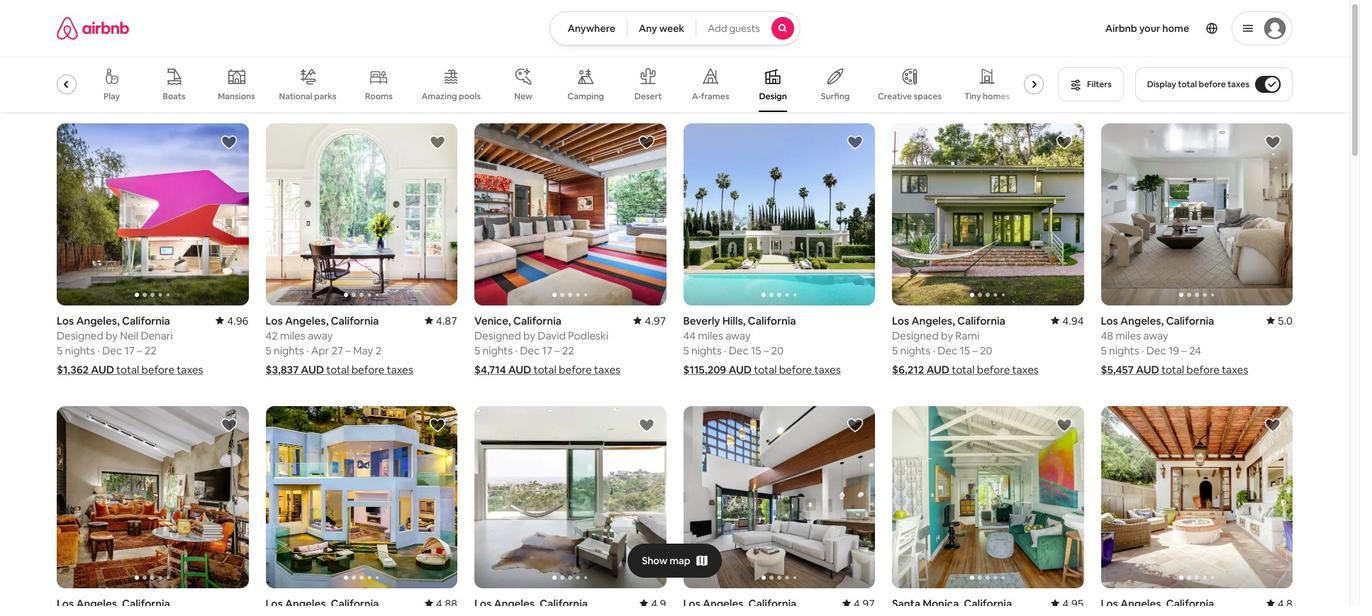 Task type: vqa. For each thing, say whether or not it's contained in the screenshot.
top Have
no



Task type: locate. For each thing, give the bounding box(es) containing it.
total inside los angeles, california 48 miles away 5 nights · dec 19 – 24 $5,457 aud total before taxes
[[1162, 363, 1185, 377]]

dec inside los angeles, california 48 miles away 5 nights · dec 19 – 24 $5,457 aud total before taxes
[[1147, 344, 1167, 357]]

angeles, for dec 19 – 24
[[1121, 314, 1164, 328]]

angeles, up $5,457 aud
[[1121, 314, 1164, 328]]

california inside los angeles, california designed by neil denari 5 nights · dec 17 – 22 $1,362 aud total before taxes
[[122, 314, 170, 328]]

dec inside "venice, california designed by david podleski 5 nights · dec 17 – 22 $4,714 aud total before taxes"
[[520, 344, 540, 357]]

total down the rami
[[952, 363, 975, 377]]

22 down "david"
[[562, 344, 574, 357]]

2
[[376, 344, 382, 357]]

5 up $6,212 aud
[[892, 344, 898, 357]]

3 dec from the left
[[729, 344, 749, 357]]

6 5 from the left
[[1101, 344, 1107, 357]]

california inside los angeles, california designed by rami 5 nights · dec 15 – 20 $6,212 aud total before taxes
[[958, 314, 1006, 328]]

0 horizontal spatial away
[[308, 329, 333, 343]]

california for $5,457 aud
[[1166, 314, 1215, 328]]

2 by from the left
[[524, 329, 536, 343]]

1 · from the left
[[97, 344, 100, 357]]

20 for away
[[771, 344, 784, 357]]

· up $6,212 aud
[[933, 344, 936, 357]]

taxes inside los angeles, california designed by rami 5 nights · dec 15 – 20 $6,212 aud total before taxes
[[1013, 363, 1039, 377]]

22
[[145, 344, 157, 357], [562, 344, 574, 357]]

dec down neil
[[102, 344, 122, 357]]

guests
[[729, 22, 760, 35]]

· for beverly hills, california 44 miles away 5 nights · dec 15 – 20 $115,209 aud total before taxes
[[724, 344, 727, 357]]

4.97 out of 5 average rating image
[[634, 314, 666, 328]]

4 – from the left
[[764, 344, 769, 357]]

· up $5,457 aud
[[1142, 344, 1144, 357]]

by left "david"
[[524, 329, 536, 343]]

1 horizontal spatial 17
[[542, 344, 552, 357]]

nights for beverly hills, california 44 miles away 5 nights · dec 15 – 20 $115,209 aud total before taxes
[[692, 344, 722, 357]]

2 horizontal spatial miles
[[1116, 329, 1141, 343]]

california inside los angeles, california 42 miles away 5 nights · apr 27 – may 2 $3,837 aud total before taxes
[[331, 314, 379, 328]]

15 inside los angeles, california designed by rami 5 nights · dec 15 – 20 $6,212 aud total before taxes
[[960, 344, 970, 357]]

angeles, up $6,212 aud
[[912, 314, 955, 328]]

miles for 44
[[698, 329, 723, 343]]

miles for 42
[[280, 329, 305, 343]]

nights inside "beverly hills, california 44 miles away 5 nights · dec 15 – 20 $115,209 aud total before taxes"
[[692, 344, 722, 357]]

airbnb
[[1106, 22, 1138, 35]]

tropical
[[33, 91, 65, 102]]

by left the rami
[[941, 329, 953, 343]]

20 for rami
[[980, 344, 993, 357]]

nights up $4,714 aud
[[483, 344, 513, 357]]

a-frames
[[692, 91, 729, 102]]

4.87
[[436, 314, 458, 328]]

2 17 from the left
[[542, 344, 552, 357]]

miles right the 48
[[1116, 329, 1141, 343]]

taxes
[[1228, 79, 1250, 90], [177, 363, 203, 377], [387, 363, 413, 377], [594, 363, 621, 377], [815, 363, 841, 377], [1013, 363, 1039, 377], [1222, 363, 1249, 377]]

may
[[353, 344, 373, 357]]

away inside los angeles, california 42 miles away 5 nights · apr 27 – may 2 $3,837 aud total before taxes
[[308, 329, 333, 343]]

away for 27
[[308, 329, 333, 343]]

total inside los angeles, california designed by rami 5 nights · dec 15 – 20 $6,212 aud total before taxes
[[952, 363, 975, 377]]

1 los from the left
[[57, 314, 74, 328]]

dec inside "beverly hills, california 44 miles away 5 nights · dec 15 – 20 $115,209 aud total before taxes"
[[729, 344, 749, 357]]

2 designed from the left
[[475, 329, 521, 343]]

1 20 from the left
[[771, 344, 784, 357]]

– inside los angeles, california designed by neil denari 5 nights · dec 17 – 22 $1,362 aud total before taxes
[[137, 344, 142, 357]]

2 angeles, from the left
[[285, 314, 329, 328]]

dec down "david"
[[520, 344, 540, 357]]

19
[[1169, 344, 1179, 357]]

by inside los angeles, california designed by neil denari 5 nights · dec 17 – 22 $1,362 aud total before taxes
[[106, 329, 118, 343]]

nights inside los angeles, california 48 miles away 5 nights · dec 19 – 24 $5,457 aud total before taxes
[[1109, 344, 1140, 357]]

dec up $115,209 aud
[[729, 344, 749, 357]]

by inside los angeles, california designed by rami 5 nights · dec 15 – 20 $6,212 aud total before taxes
[[941, 329, 953, 343]]

24
[[1189, 344, 1201, 357]]

designed inside "venice, california designed by david podleski 5 nights · dec 17 – 22 $4,714 aud total before taxes"
[[475, 329, 521, 343]]

frames
[[701, 91, 729, 102]]

22 inside "venice, california designed by david podleski 5 nights · dec 17 – 22 $4,714 aud total before taxes"
[[562, 344, 574, 357]]

2 away from the left
[[726, 329, 751, 343]]

1 22 from the left
[[145, 344, 157, 357]]

· up $115,209 aud
[[724, 344, 727, 357]]

nights up $5,457 aud
[[1109, 344, 1140, 357]]

3 nights from the left
[[483, 344, 513, 357]]

los
[[57, 314, 74, 328], [266, 314, 283, 328], [892, 314, 910, 328], [1101, 314, 1118, 328]]

· inside "beverly hills, california 44 miles away 5 nights · dec 15 – 20 $115,209 aud total before taxes"
[[724, 344, 727, 357]]

los up $6,212 aud
[[892, 314, 910, 328]]

– inside los angeles, california designed by rami 5 nights · dec 15 – 20 $6,212 aud total before taxes
[[973, 344, 978, 357]]

by left neil
[[106, 329, 118, 343]]

dec inside los angeles, california designed by rami 5 nights · dec 15 – 20 $6,212 aud total before taxes
[[938, 344, 958, 357]]

by for denari
[[106, 329, 118, 343]]

designed up $1,362 aud
[[57, 329, 103, 343]]

venice,
[[475, 314, 511, 328]]

15 down the rami
[[960, 344, 970, 357]]

5 for los angeles, california 48 miles away 5 nights · dec 19 – 24 $5,457 aud total before taxes
[[1101, 344, 1107, 357]]

los inside los angeles, california designed by neil denari 5 nights · dec 17 – 22 $1,362 aud total before taxes
[[57, 314, 74, 328]]

– inside los angeles, california 42 miles away 5 nights · apr 27 – may 2 $3,837 aud total before taxes
[[346, 344, 351, 357]]

2 15 from the left
[[960, 344, 970, 357]]

· up $1,362 aud
[[97, 344, 100, 357]]

1 – from the left
[[137, 344, 142, 357]]

miles down beverly
[[698, 329, 723, 343]]

taxes inside los angeles, california designed by neil denari 5 nights · dec 17 – 22 $1,362 aud total before taxes
[[177, 363, 203, 377]]

designed inside los angeles, california designed by rami 5 nights · dec 15 – 20 $6,212 aud total before taxes
[[892, 329, 939, 343]]

california
[[122, 314, 170, 328], [331, 314, 379, 328], [513, 314, 562, 328], [748, 314, 796, 328], [958, 314, 1006, 328], [1166, 314, 1215, 328]]

california up denari
[[122, 314, 170, 328]]

5 inside "venice, california designed by david podleski 5 nights · dec 17 – 22 $4,714 aud total before taxes"
[[475, 344, 480, 357]]

20 inside los angeles, california designed by rami 5 nights · dec 15 – 20 $6,212 aud total before taxes
[[980, 344, 993, 357]]

0 horizontal spatial miles
[[280, 329, 305, 343]]

17
[[124, 344, 135, 357], [542, 344, 552, 357]]

spaces
[[914, 91, 942, 102]]

any week button
[[627, 11, 697, 45]]

3 los from the left
[[892, 314, 910, 328]]

– inside "beverly hills, california 44 miles away 5 nights · dec 15 – 20 $115,209 aud total before taxes"
[[764, 344, 769, 357]]

away up $5,457 aud
[[1144, 329, 1169, 343]]

5 5 from the left
[[892, 344, 898, 357]]

nights for los angeles, california 42 miles away 5 nights · apr 27 – may 2 $3,837 aud total before taxes
[[274, 344, 304, 357]]

4.95 out of 5 average rating image
[[1051, 597, 1084, 606]]

20 inside "beverly hills, california 44 miles away 5 nights · dec 15 – 20 $115,209 aud total before taxes"
[[771, 344, 784, 357]]

nights up $6,212 aud
[[901, 344, 931, 357]]

– for los angeles, california designed by rami 5 nights · dec 15 – 20 $6,212 aud total before taxes
[[973, 344, 978, 357]]

away up apr
[[308, 329, 333, 343]]

4 los from the left
[[1101, 314, 1118, 328]]

1 california from the left
[[122, 314, 170, 328]]

5 up $1,362 aud
[[57, 344, 63, 357]]

los for los angeles, california 42 miles away 5 nights · apr 27 – may 2 $3,837 aud total before taxes
[[266, 314, 283, 328]]

1 15 from the left
[[751, 344, 761, 357]]

california for $115,209 aud
[[748, 314, 796, 328]]

designed
[[57, 329, 103, 343], [475, 329, 521, 343], [892, 329, 939, 343]]

· inside los angeles, california 42 miles away 5 nights · apr 27 – may 2 $3,837 aud total before taxes
[[306, 344, 309, 357]]

california inside "beverly hills, california 44 miles away 5 nights · dec 15 – 20 $115,209 aud total before taxes"
[[748, 314, 796, 328]]

2 california from the left
[[331, 314, 379, 328]]

–
[[137, 344, 142, 357], [346, 344, 351, 357], [555, 344, 560, 357], [764, 344, 769, 357], [973, 344, 978, 357], [1182, 344, 1187, 357]]

1 by from the left
[[106, 329, 118, 343]]

total down '19'
[[1162, 363, 1185, 377]]

anywhere button
[[550, 11, 628, 45]]

hills,
[[723, 314, 746, 328]]

4 california from the left
[[748, 314, 796, 328]]

total down 27
[[326, 363, 349, 377]]

nights up $3,837 aud
[[274, 344, 304, 357]]

5 inside "beverly hills, california 44 miles away 5 nights · dec 15 – 20 $115,209 aud total before taxes"
[[683, 344, 689, 357]]

surfing
[[821, 91, 850, 102]]

4.97
[[645, 314, 666, 328]]

0 horizontal spatial 17
[[124, 344, 135, 357]]

1 angeles, from the left
[[76, 314, 120, 328]]

add guests
[[708, 22, 760, 35]]

los inside los angeles, california 48 miles away 5 nights · dec 19 – 24 $5,457 aud total before taxes
[[1101, 314, 1118, 328]]

home
[[1163, 22, 1190, 35]]

los up the 48
[[1101, 314, 1118, 328]]

17 down neil
[[124, 344, 135, 357]]

1 5 from the left
[[57, 344, 63, 357]]

20
[[771, 344, 784, 357], [980, 344, 993, 357]]

designed up $6,212 aud
[[892, 329, 939, 343]]

creative
[[878, 91, 912, 102]]

4.94 out of 5 average rating image
[[1051, 314, 1084, 328]]

– inside "venice, california designed by david podleski 5 nights · dec 17 – 22 $4,714 aud total before taxes"
[[555, 344, 560, 357]]

· inside los angeles, california 48 miles away 5 nights · dec 19 – 24 $5,457 aud total before taxes
[[1142, 344, 1144, 357]]

denari
[[141, 329, 173, 343]]

los up 42
[[266, 314, 283, 328]]

angeles, inside los angeles, california designed by neil denari 5 nights · dec 17 – 22 $1,362 aud total before taxes
[[76, 314, 120, 328]]

0 horizontal spatial 15
[[751, 344, 761, 357]]

0 horizontal spatial by
[[106, 329, 118, 343]]

nights up $1,362 aud
[[65, 344, 95, 357]]

4 nights from the left
[[692, 344, 722, 357]]

$3,837 aud
[[266, 363, 324, 377]]

6 nights from the left
[[1109, 344, 1140, 357]]

california up 24
[[1166, 314, 1215, 328]]

david
[[538, 329, 566, 343]]

· inside "venice, california designed by david podleski 5 nights · dec 17 – 22 $4,714 aud total before taxes"
[[515, 344, 518, 357]]

2 miles from the left
[[698, 329, 723, 343]]

3 by from the left
[[941, 329, 953, 343]]

5 up $4,714 aud
[[475, 344, 480, 357]]

none search field containing anywhere
[[550, 11, 800, 45]]

5 down 44
[[683, 344, 689, 357]]

3 away from the left
[[1144, 329, 1169, 343]]

week
[[659, 22, 685, 35]]

total right $115,209 aud
[[754, 363, 777, 377]]

dec left '19'
[[1147, 344, 1167, 357]]

22 inside los angeles, california designed by neil denari 5 nights · dec 17 – 22 $1,362 aud total before taxes
[[145, 344, 157, 357]]

27
[[332, 344, 343, 357]]

6 · from the left
[[1142, 344, 1144, 357]]

0 horizontal spatial designed
[[57, 329, 103, 343]]

taxes inside "beverly hills, california 44 miles away 5 nights · dec 15 – 20 $115,209 aud total before taxes"
[[815, 363, 841, 377]]

15 up $115,209 aud
[[751, 344, 761, 357]]

5.0
[[1278, 314, 1293, 328]]

creative spaces
[[878, 91, 942, 102]]

· up $4,714 aud
[[515, 344, 518, 357]]

by
[[106, 329, 118, 343], [524, 329, 536, 343], [941, 329, 953, 343]]

3 angeles, from the left
[[912, 314, 955, 328]]

5 inside los angeles, california 42 miles away 5 nights · apr 27 – may 2 $3,837 aud total before taxes
[[266, 344, 271, 357]]

None search field
[[550, 11, 800, 45]]

los for los angeles, california designed by neil denari 5 nights · dec 17 – 22 $1,362 aud total before taxes
[[57, 314, 74, 328]]

1 17 from the left
[[124, 344, 135, 357]]

1 horizontal spatial miles
[[698, 329, 723, 343]]

los for los angeles, california designed by rami 5 nights · dec 15 – 20 $6,212 aud total before taxes
[[892, 314, 910, 328]]

2 los from the left
[[266, 314, 283, 328]]

1 horizontal spatial away
[[726, 329, 751, 343]]

2 · from the left
[[306, 344, 309, 357]]

4 dec from the left
[[938, 344, 958, 357]]

3 designed from the left
[[892, 329, 939, 343]]

total inside los angeles, california designed by neil denari 5 nights · dec 17 – 22 $1,362 aud total before taxes
[[116, 363, 139, 377]]

nights inside los angeles, california 42 miles away 5 nights · apr 27 – may 2 $3,837 aud total before taxes
[[274, 344, 304, 357]]

2 22 from the left
[[562, 344, 574, 357]]

california up "david"
[[513, 314, 562, 328]]

designed down venice,
[[475, 329, 521, 343]]

5 inside los angeles, california 48 miles away 5 nights · dec 19 – 24 $5,457 aud total before taxes
[[1101, 344, 1107, 357]]

california inside los angeles, california 48 miles away 5 nights · dec 19 – 24 $5,457 aud total before taxes
[[1166, 314, 1215, 328]]

5 inside los angeles, california designed by neil denari 5 nights · dec 17 – 22 $1,362 aud total before taxes
[[57, 344, 63, 357]]

map
[[670, 555, 691, 567]]

designed inside los angeles, california designed by neil denari 5 nights · dec 17 – 22 $1,362 aud total before taxes
[[57, 329, 103, 343]]

5 california from the left
[[958, 314, 1006, 328]]

5 nights from the left
[[901, 344, 931, 357]]

17 inside los angeles, california designed by neil denari 5 nights · dec 17 – 22 $1,362 aud total before taxes
[[124, 344, 135, 357]]

5 for venice, california designed by david podleski 5 nights · dec 17 – 22 $4,714 aud total before taxes
[[475, 344, 480, 357]]

2 horizontal spatial away
[[1144, 329, 1169, 343]]

1 away from the left
[[308, 329, 333, 343]]

add to wishlist: venice, california image
[[638, 134, 655, 151]]

nights up $115,209 aud
[[692, 344, 722, 357]]

– inside los angeles, california 48 miles away 5 nights · dec 19 – 24 $5,457 aud total before taxes
[[1182, 344, 1187, 357]]

california up may
[[331, 314, 379, 328]]

4 5 from the left
[[683, 344, 689, 357]]

5 inside los angeles, california designed by rami 5 nights · dec 15 – 20 $6,212 aud total before taxes
[[892, 344, 898, 357]]

miles inside los angeles, california 42 miles away 5 nights · apr 27 – may 2 $3,837 aud total before taxes
[[280, 329, 305, 343]]

tiny
[[965, 91, 981, 102]]

dec down the rami
[[938, 344, 958, 357]]

3 · from the left
[[515, 344, 518, 357]]

2 horizontal spatial designed
[[892, 329, 939, 343]]

5 – from the left
[[973, 344, 978, 357]]

1 miles from the left
[[280, 329, 305, 343]]

angeles, for apr 27 – may 2
[[285, 314, 329, 328]]

3 – from the left
[[555, 344, 560, 357]]

0 horizontal spatial 20
[[771, 344, 784, 357]]

away inside los angeles, california 48 miles away 5 nights · dec 19 – 24 $5,457 aud total before taxes
[[1144, 329, 1169, 343]]

· for venice, california designed by david podleski 5 nights · dec 17 – 22 $4,714 aud total before taxes
[[515, 344, 518, 357]]

national
[[279, 91, 313, 102]]

nights
[[65, 344, 95, 357], [274, 344, 304, 357], [483, 344, 513, 357], [692, 344, 722, 357], [901, 344, 931, 357], [1109, 344, 1140, 357]]

los inside los angeles, california designed by rami 5 nights · dec 15 – 20 $6,212 aud total before taxes
[[892, 314, 910, 328]]

4 · from the left
[[724, 344, 727, 357]]

· inside los angeles, california designed by rami 5 nights · dec 15 – 20 $6,212 aud total before taxes
[[933, 344, 936, 357]]

5 for los angeles, california designed by rami 5 nights · dec 15 – 20 $6,212 aud total before taxes
[[892, 344, 898, 357]]

nights for los angeles, california 48 miles away 5 nights · dec 19 – 24 $5,457 aud total before taxes
[[1109, 344, 1140, 357]]

show map button
[[628, 544, 722, 578]]

6 california from the left
[[1166, 314, 1215, 328]]

angeles,
[[76, 314, 120, 328], [285, 314, 329, 328], [912, 314, 955, 328], [1121, 314, 1164, 328]]

1 horizontal spatial designed
[[475, 329, 521, 343]]

los angeles, california 42 miles away 5 nights · apr 27 – may 2 $3,837 aud total before taxes
[[266, 314, 413, 377]]

22 down denari
[[145, 344, 157, 357]]

amazing
[[422, 91, 457, 102]]

·
[[97, 344, 100, 357], [306, 344, 309, 357], [515, 344, 518, 357], [724, 344, 727, 357], [933, 344, 936, 357], [1142, 344, 1144, 357]]

1 horizontal spatial 22
[[562, 344, 574, 357]]

group
[[29, 57, 1050, 112], [57, 123, 249, 306], [266, 123, 458, 306], [475, 123, 666, 306], [683, 123, 875, 306], [892, 123, 1084, 306], [1101, 123, 1293, 306], [57, 406, 249, 589], [266, 406, 458, 589], [475, 406, 666, 589], [683, 406, 875, 589], [892, 406, 1084, 589], [1101, 406, 1293, 589]]

dec for $115,209 aud
[[729, 344, 749, 357]]

1 horizontal spatial 15
[[960, 344, 970, 357]]

$115,209 aud
[[683, 363, 752, 377]]

6 – from the left
[[1182, 344, 1187, 357]]

3 miles from the left
[[1116, 329, 1141, 343]]

los inside los angeles, california 42 miles away 5 nights · apr 27 – may 2 $3,837 aud total before taxes
[[266, 314, 283, 328]]

angeles, inside los angeles, california 48 miles away 5 nights · dec 19 – 24 $5,457 aud total before taxes
[[1121, 314, 1164, 328]]

miles inside los angeles, california 48 miles away 5 nights · dec 19 – 24 $5,457 aud total before taxes
[[1116, 329, 1141, 343]]

5 · from the left
[[933, 344, 936, 357]]

15 for away
[[751, 344, 761, 357]]

17 down "david"
[[542, 344, 552, 357]]

1 horizontal spatial 20
[[980, 344, 993, 357]]

add to wishlist: los angeles, california image
[[220, 134, 237, 151], [1056, 134, 1073, 151], [220, 417, 237, 434], [429, 417, 446, 434], [847, 417, 864, 434]]

0 horizontal spatial 22
[[145, 344, 157, 357]]

dec
[[102, 344, 122, 357], [520, 344, 540, 357], [729, 344, 749, 357], [938, 344, 958, 357], [1147, 344, 1167, 357]]

total
[[1178, 79, 1197, 90], [116, 363, 139, 377], [326, 363, 349, 377], [534, 363, 557, 377], [754, 363, 777, 377], [952, 363, 975, 377], [1162, 363, 1185, 377]]

play
[[104, 91, 120, 102]]

5 down 42
[[266, 344, 271, 357]]

5 dec from the left
[[1147, 344, 1167, 357]]

5 for los angeles, california 42 miles away 5 nights · apr 27 – may 2 $3,837 aud total before taxes
[[266, 344, 271, 357]]

homes
[[983, 91, 1010, 102]]

nights for los angeles, california designed by rami 5 nights · dec 15 – 20 $6,212 aud total before taxes
[[901, 344, 931, 357]]

nights inside "venice, california designed by david podleski 5 nights · dec 17 – 22 $4,714 aud total before taxes"
[[483, 344, 513, 357]]

dec for $4,714 aud
[[520, 344, 540, 357]]

2 – from the left
[[346, 344, 351, 357]]

angeles, for dec 17 – 22
[[76, 314, 120, 328]]

nights inside los angeles, california designed by rami 5 nights · dec 15 – 20 $6,212 aud total before taxes
[[901, 344, 931, 357]]

1 nights from the left
[[65, 344, 95, 357]]

miles for 48
[[1116, 329, 1141, 343]]

5 down the 48
[[1101, 344, 1107, 357]]

away
[[308, 329, 333, 343], [726, 329, 751, 343], [1144, 329, 1169, 343]]

2 nights from the left
[[274, 344, 304, 357]]

15 inside "beverly hills, california 44 miles away 5 nights · dec 15 – 20 $115,209 aud total before taxes"
[[751, 344, 761, 357]]

2 dec from the left
[[520, 344, 540, 357]]

podleski
[[568, 329, 609, 343]]

add to wishlist: los angeles, california image
[[429, 134, 446, 151], [1265, 134, 1282, 151], [638, 417, 655, 434], [1265, 417, 1282, 434]]

angeles, inside los angeles, california 42 miles away 5 nights · apr 27 – may 2 $3,837 aud total before taxes
[[285, 314, 329, 328]]

venice, california designed by david podleski 5 nights · dec 17 – 22 $4,714 aud total before taxes
[[475, 314, 621, 377]]

away inside "beverly hills, california 44 miles away 5 nights · dec 15 – 20 $115,209 aud total before taxes"
[[726, 329, 751, 343]]

3 5 from the left
[[475, 344, 480, 357]]

1 horizontal spatial by
[[524, 329, 536, 343]]

4 angeles, from the left
[[1121, 314, 1164, 328]]

miles right 42
[[280, 329, 305, 343]]

· for los angeles, california 42 miles away 5 nights · apr 27 – may 2 $3,837 aud total before taxes
[[306, 344, 309, 357]]

boats
[[163, 91, 186, 102]]

angeles, inside los angeles, california designed by rami 5 nights · dec 15 – 20 $6,212 aud total before taxes
[[912, 314, 955, 328]]

· left apr
[[306, 344, 309, 357]]

2 5 from the left
[[266, 344, 271, 357]]

angeles, up $1,362 aud
[[76, 314, 120, 328]]

1 dec from the left
[[102, 344, 122, 357]]

anywhere
[[568, 22, 616, 35]]

before
[[1199, 79, 1226, 90], [142, 363, 175, 377], [352, 363, 385, 377], [559, 363, 592, 377], [779, 363, 812, 377], [977, 363, 1010, 377], [1187, 363, 1220, 377]]

total down "david"
[[534, 363, 557, 377]]

california right hills, at the bottom
[[748, 314, 796, 328]]

dec for $5,457 aud
[[1147, 344, 1167, 357]]

$6,212 aud
[[892, 363, 950, 377]]

away down hills, at the bottom
[[726, 329, 751, 343]]

filters button
[[1058, 67, 1124, 101]]

angeles, up apr
[[285, 314, 329, 328]]

designed for designed by rami
[[892, 329, 939, 343]]

los up $1,362 aud
[[57, 314, 74, 328]]

3 california from the left
[[513, 314, 562, 328]]

california up the rami
[[958, 314, 1006, 328]]

miles inside "beverly hills, california 44 miles away 5 nights · dec 15 – 20 $115,209 aud total before taxes"
[[698, 329, 723, 343]]

2 20 from the left
[[980, 344, 993, 357]]

15
[[751, 344, 761, 357], [960, 344, 970, 357]]

total down neil
[[116, 363, 139, 377]]

1 designed from the left
[[57, 329, 103, 343]]

· inside los angeles, california designed by neil denari 5 nights · dec 17 – 22 $1,362 aud total before taxes
[[97, 344, 100, 357]]

2 horizontal spatial by
[[941, 329, 953, 343]]

miles
[[280, 329, 305, 343], [698, 329, 723, 343], [1116, 329, 1141, 343]]



Task type: describe. For each thing, give the bounding box(es) containing it.
taxes inside los angeles, california 48 miles away 5 nights · dec 19 – 24 $5,457 aud total before taxes
[[1222, 363, 1249, 377]]

rooms
[[365, 91, 393, 102]]

airbnb your home link
[[1097, 13, 1198, 43]]

design
[[759, 91, 787, 102]]

show map
[[642, 555, 691, 567]]

– for los angeles, california 48 miles away 5 nights · dec 19 – 24 $5,457 aud total before taxes
[[1182, 344, 1187, 357]]

48
[[1101, 329, 1114, 343]]

pools
[[459, 91, 481, 102]]

4.97 out of 5 average rating image
[[843, 597, 875, 606]]

by for 5
[[941, 329, 953, 343]]

angeles, for dec 15 – 20
[[912, 314, 955, 328]]

taxes inside los angeles, california 42 miles away 5 nights · apr 27 – may 2 $3,837 aud total before taxes
[[387, 363, 413, 377]]

$4,714 aud
[[475, 363, 532, 377]]

4.9 out of 5 average rating image
[[640, 597, 666, 606]]

4.8 out of 5 average rating image
[[1267, 597, 1293, 606]]

any
[[639, 22, 657, 35]]

amazing pools
[[422, 91, 481, 102]]

· for los angeles, california 48 miles away 5 nights · dec 19 – 24 $5,457 aud total before taxes
[[1142, 344, 1144, 357]]

add to wishlist: santa monica, california image
[[1056, 417, 1073, 434]]

before inside los angeles, california 48 miles away 5 nights · dec 19 – 24 $5,457 aud total before taxes
[[1187, 363, 1220, 377]]

4.94
[[1063, 314, 1084, 328]]

nights for venice, california designed by david podleski 5 nights · dec 17 – 22 $4,714 aud total before taxes
[[483, 344, 513, 357]]

profile element
[[817, 0, 1293, 57]]

17 inside "venice, california designed by david podleski 5 nights · dec 17 – 22 $4,714 aud total before taxes"
[[542, 344, 552, 357]]

beverly hills, california 44 miles away 5 nights · dec 15 – 20 $115,209 aud total before taxes
[[683, 314, 841, 377]]

camping
[[568, 91, 604, 102]]

$5,457 aud
[[1101, 363, 1160, 377]]

before inside "venice, california designed by david podleski 5 nights · dec 17 – 22 $4,714 aud total before taxes"
[[559, 363, 592, 377]]

4.96 out of 5 average rating image
[[216, 314, 249, 328]]

california for 22
[[122, 314, 170, 328]]

any week
[[639, 22, 685, 35]]

designed for designed by neil denari
[[57, 329, 103, 343]]

parks
[[314, 91, 337, 102]]

los angeles, california designed by rami 5 nights · dec 15 – 20 $6,212 aud total before taxes
[[892, 314, 1039, 377]]

4.96
[[227, 314, 249, 328]]

new
[[514, 91, 533, 102]]

– for beverly hills, california 44 miles away 5 nights · dec 15 – 20 $115,209 aud total before taxes
[[764, 344, 769, 357]]

42
[[266, 329, 278, 343]]

los for los angeles, california 48 miles away 5 nights · dec 19 – 24 $5,457 aud total before taxes
[[1101, 314, 1118, 328]]

california for 2
[[331, 314, 379, 328]]

group containing national parks
[[29, 57, 1050, 112]]

5 for beverly hills, california 44 miles away 5 nights · dec 15 – 20 $115,209 aud total before taxes
[[683, 344, 689, 357]]

before inside los angeles, california designed by neil denari 5 nights · dec 17 – 22 $1,362 aud total before taxes
[[142, 363, 175, 377]]

– for los angeles, california 42 miles away 5 nights · apr 27 – may 2 $3,837 aud total before taxes
[[346, 344, 351, 357]]

4.87 out of 5 average rating image
[[425, 314, 458, 328]]

los angeles, california 48 miles away 5 nights · dec 19 – 24 $5,457 aud total before taxes
[[1101, 314, 1249, 377]]

– for venice, california designed by david podleski 5 nights · dec 17 – 22 $4,714 aud total before taxes
[[555, 344, 560, 357]]

california for $6,212 aud
[[958, 314, 1006, 328]]

$1,362 aud
[[57, 363, 114, 377]]

taxes inside "venice, california designed by david podleski 5 nights · dec 17 – 22 $4,714 aud total before taxes"
[[594, 363, 621, 377]]

your
[[1140, 22, 1161, 35]]

rami
[[956, 329, 980, 343]]

4.88 out of 5 average rating image
[[425, 597, 458, 606]]

desert
[[635, 91, 662, 102]]

· for los angeles, california designed by rami 5 nights · dec 15 – 20 $6,212 aud total before taxes
[[933, 344, 936, 357]]

show
[[642, 555, 668, 567]]

tiny homes
[[965, 91, 1010, 102]]

total inside "venice, california designed by david podleski 5 nights · dec 17 – 22 $4,714 aud total before taxes"
[[534, 363, 557, 377]]

by inside "venice, california designed by david podleski 5 nights · dec 17 – 22 $4,714 aud total before taxes"
[[524, 329, 536, 343]]

nights inside los angeles, california designed by neil denari 5 nights · dec 17 – 22 $1,362 aud total before taxes
[[65, 344, 95, 357]]

5.0 out of 5 average rating image
[[1267, 314, 1293, 328]]

national parks
[[279, 91, 337, 102]]

before inside los angeles, california 42 miles away 5 nights · apr 27 – may 2 $3,837 aud total before taxes
[[352, 363, 385, 377]]

beverly
[[683, 314, 720, 328]]

mansions
[[218, 91, 255, 102]]

los angeles, california designed by neil denari 5 nights · dec 17 – 22 $1,362 aud total before taxes
[[57, 314, 203, 377]]

dec inside los angeles, california designed by neil denari 5 nights · dec 17 – 22 $1,362 aud total before taxes
[[102, 344, 122, 357]]

add guests button
[[696, 11, 800, 45]]

away for 19
[[1144, 329, 1169, 343]]

total inside "beverly hills, california 44 miles away 5 nights · dec 15 – 20 $115,209 aud total before taxes"
[[754, 363, 777, 377]]

before inside los angeles, california designed by rami 5 nights · dec 15 – 20 $6,212 aud total before taxes
[[977, 363, 1010, 377]]

a-
[[692, 91, 701, 102]]

total inside los angeles, california 42 miles away 5 nights · apr 27 – may 2 $3,837 aud total before taxes
[[326, 363, 349, 377]]

44
[[683, 329, 696, 343]]

california inside "venice, california designed by david podleski 5 nights · dec 17 – 22 $4,714 aud total before taxes"
[[513, 314, 562, 328]]

away for 15
[[726, 329, 751, 343]]

total right display
[[1178, 79, 1197, 90]]

neil
[[120, 329, 138, 343]]

add
[[708, 22, 727, 35]]

airbnb your home
[[1106, 22, 1190, 35]]

apr
[[311, 344, 329, 357]]

filters
[[1087, 79, 1112, 90]]

display
[[1147, 79, 1177, 90]]

before inside "beverly hills, california 44 miles away 5 nights · dec 15 – 20 $115,209 aud total before taxes"
[[779, 363, 812, 377]]

dec for $6,212 aud
[[938, 344, 958, 357]]

add to wishlist: beverly hills, california image
[[847, 134, 864, 151]]

display total before taxes
[[1147, 79, 1250, 90]]

15 for rami
[[960, 344, 970, 357]]



